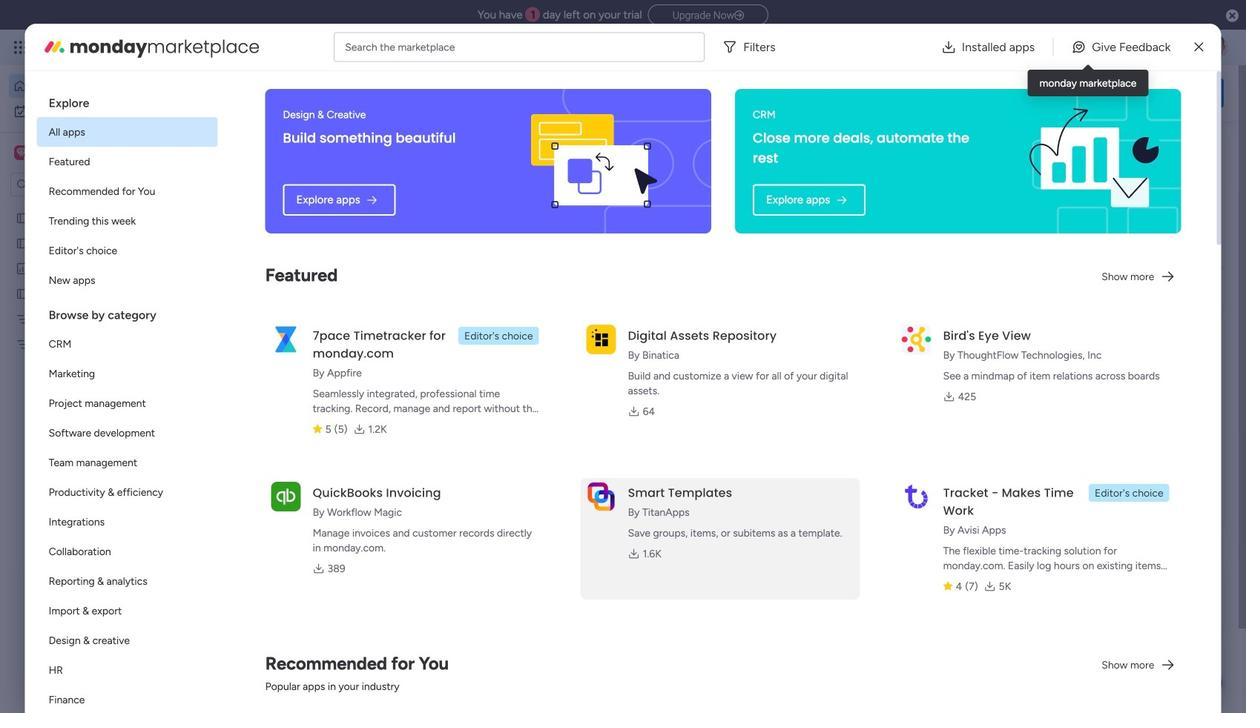 Task type: locate. For each thing, give the bounding box(es) containing it.
dapulse x slim image
[[1202, 137, 1219, 155]]

0 horizontal spatial monday marketplace image
[[43, 35, 66, 59]]

check circle image
[[1024, 169, 1033, 180], [1024, 188, 1033, 199]]

public board image
[[16, 211, 30, 226], [16, 237, 30, 251], [16, 287, 30, 301], [248, 482, 264, 498]]

1 vertical spatial check circle image
[[1024, 188, 1033, 199]]

v2 bolt switch image
[[1129, 85, 1138, 101]]

dapulse close image
[[1226, 9, 1239, 24]]

help image
[[1150, 40, 1165, 55]]

monday marketplace image right select product icon
[[43, 35, 66, 59]]

2 check circle image from the top
[[1024, 188, 1033, 199]]

terry turtle image
[[1205, 36, 1228, 59]]

Search in workspace field
[[31, 176, 124, 193]]

component image
[[490, 324, 504, 337], [248, 506, 261, 519]]

monday marketplace image right invite members icon
[[1081, 40, 1096, 55]]

1 horizontal spatial banner logo image
[[1018, 99, 1163, 223]]

0 vertical spatial component image
[[490, 324, 504, 337]]

update feed image
[[1016, 40, 1030, 55]]

0 vertical spatial check circle image
[[1024, 169, 1033, 180]]

1 horizontal spatial monday marketplace image
[[1081, 40, 1096, 55]]

option
[[9, 74, 180, 98], [9, 99, 180, 123], [37, 117, 218, 147], [37, 147, 218, 177], [37, 177, 218, 206], [0, 205, 189, 208], [37, 206, 218, 236], [37, 236, 218, 266], [37, 266, 218, 295], [37, 329, 218, 359], [37, 359, 218, 389], [37, 389, 218, 418], [37, 418, 218, 448], [37, 448, 218, 478], [37, 478, 218, 507], [37, 507, 218, 537], [37, 537, 218, 567], [37, 567, 218, 596], [37, 596, 218, 626], [37, 626, 218, 656], [37, 656, 218, 685], [37, 685, 218, 714]]

1 check circle image from the top
[[1024, 169, 1033, 180]]

1 heading from the top
[[37, 83, 218, 117]]

0 horizontal spatial component image
[[248, 506, 261, 519]]

list box
[[37, 83, 218, 714], [0, 203, 189, 557]]

workspace image
[[14, 145, 29, 161], [16, 145, 27, 161], [254, 683, 289, 714], [263, 687, 280, 714]]

dapulse x slim image
[[1195, 38, 1203, 56]]

1 horizontal spatial component image
[[490, 324, 504, 337]]

banner logo image
[[501, 89, 694, 234], [1018, 99, 1163, 223]]

monday marketplace image
[[43, 35, 66, 59], [1081, 40, 1096, 55]]

0 vertical spatial heading
[[37, 83, 218, 117]]

heading
[[37, 83, 218, 117], [37, 295, 218, 329]]

app logo image
[[271, 325, 301, 354], [586, 325, 616, 354], [902, 325, 931, 354], [271, 482, 301, 512], [586, 482, 616, 512], [902, 482, 931, 512]]

1 vertical spatial heading
[[37, 295, 218, 329]]

dapulse rightstroke image
[[734, 10, 744, 21]]



Task type: vqa. For each thing, say whether or not it's contained in the screenshot.
Add to favorites icon
yes



Task type: describe. For each thing, give the bounding box(es) containing it.
0 horizontal spatial banner logo image
[[501, 89, 694, 234]]

notifications image
[[983, 40, 998, 55]]

quick search results list box
[[229, 168, 966, 547]]

select product image
[[13, 40, 28, 55]]

workspace selection element
[[14, 144, 124, 163]]

2 heading from the top
[[37, 295, 218, 329]]

1 vertical spatial component image
[[248, 506, 261, 519]]

see plans image
[[246, 39, 259, 56]]

public dashboard image
[[16, 262, 30, 276]]

templates image image
[[1015, 328, 1211, 430]]

v2 user feedback image
[[1013, 85, 1025, 101]]

add to favorites image
[[440, 483, 455, 497]]

search everything image
[[1117, 40, 1132, 55]]

component image
[[733, 324, 746, 337]]

invite members image
[[1048, 40, 1063, 55]]

check circle image
[[1024, 226, 1033, 237]]



